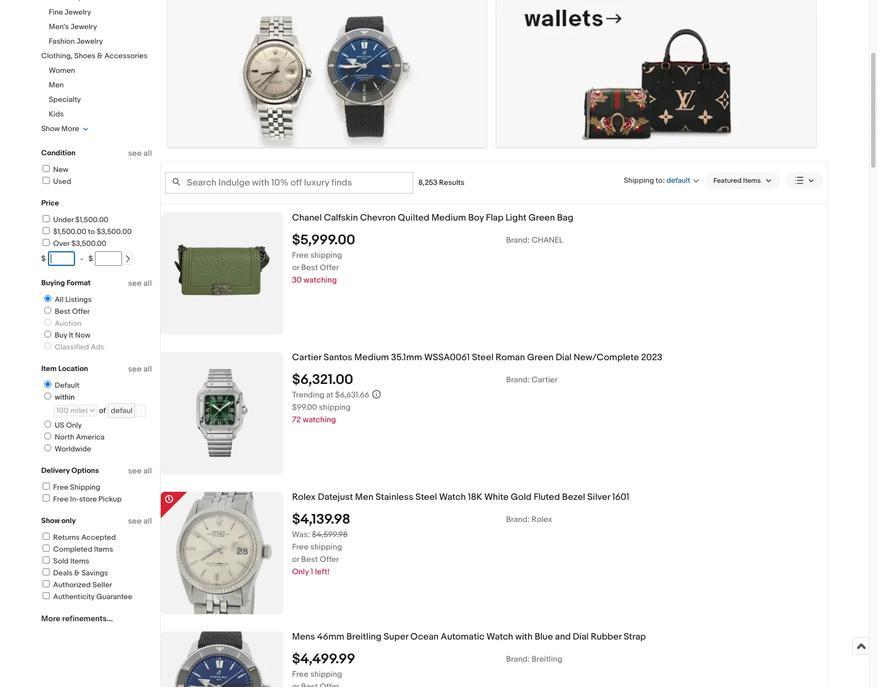 Task type: vqa. For each thing, say whether or not it's contained in the screenshot.
fifth all
yes



Task type: describe. For each thing, give the bounding box(es) containing it.
Default radio
[[44, 381, 51, 388]]

0 horizontal spatial only
[[66, 421, 82, 430]]

classified ads
[[55, 343, 104, 352]]

featured items
[[714, 176, 762, 185]]

1 vertical spatial $1,500.00
[[53, 227, 86, 237]]

all for all listings
[[144, 279, 152, 289]]

1 vertical spatial offer
[[72, 307, 90, 316]]

brand: rolex was: $4,599.98 free shipping or best offer only 1 left!
[[292, 515, 553, 577]]

authorized
[[53, 581, 91, 590]]

north
[[55, 433, 74, 442]]

ads
[[91, 343, 104, 352]]

authenticity
[[53, 593, 95, 602]]

0 vertical spatial watch
[[440, 492, 466, 503]]

0 horizontal spatial more
[[41, 614, 60, 625]]

was:
[[292, 530, 310, 540]]

best offer
[[55, 307, 90, 316]]

of
[[99, 407, 106, 416]]

& inside clothing, shoes & accessories women men specialty kids
[[97, 51, 103, 60]]

chanel
[[292, 213, 322, 223]]

Minimum Value text field
[[48, 252, 75, 266]]

see all button for free shipping
[[128, 467, 152, 477]]

default text field
[[108, 404, 135, 418]]

0 vertical spatial $3,500.00
[[97, 227, 132, 237]]

fine
[[49, 8, 63, 17]]

specialty link
[[49, 95, 81, 104]]

shipping inside $99.00 shipping 72 watching
[[319, 403, 351, 413]]

us
[[55, 421, 64, 430]]

Free Shipping checkbox
[[42, 483, 49, 490]]

46mm
[[317, 632, 345, 643]]

north america link
[[40, 433, 107, 442]]

show more
[[41, 124, 79, 133]]

featured items button
[[706, 172, 781, 189]]

classified
[[55, 343, 89, 352]]

auction link
[[40, 319, 84, 328]]

all for returns accepted
[[144, 517, 152, 527]]

see for all listings
[[128, 279, 142, 289]]

item
[[41, 364, 57, 374]]

$99.00
[[292, 403, 317, 413]]

over
[[53, 239, 70, 248]]

sold items
[[53, 557, 89, 566]]

0 horizontal spatial rolex
[[292, 492, 316, 503]]

guarantee
[[96, 593, 133, 602]]

all listings link
[[40, 295, 94, 305]]

1 vertical spatial shipping
[[70, 483, 100, 492]]

North America radio
[[44, 433, 51, 440]]

new
[[53, 165, 68, 174]]

1 horizontal spatial more
[[61, 124, 79, 133]]

flap
[[486, 213, 504, 223]]

$1,500.00 to $3,500.00 checkbox
[[42, 227, 49, 234]]

Authenticity Guarantee checkbox
[[42, 593, 49, 600]]

returns
[[53, 533, 80, 543]]

brand: chanel free shipping or best offer 30 watching
[[292, 235, 564, 285]]

0 horizontal spatial &
[[74, 569, 80, 578]]

Under $1,500.00 checkbox
[[42, 215, 49, 222]]

items for sold items
[[70, 557, 89, 566]]

trending
[[292, 390, 325, 400]]

mens 46mm breitling super ocean automatic watch with blue and dial rubber strap image
[[162, 632, 282, 688]]

default
[[55, 381, 80, 390]]

completed items link
[[41, 545, 113, 555]]

light
[[506, 213, 527, 223]]

men's jewelry link
[[49, 22, 97, 31]]

Returns Accepted checkbox
[[42, 533, 49, 541]]

format
[[67, 279, 91, 288]]

completed items
[[53, 545, 113, 555]]

free shipping
[[53, 483, 100, 492]]

kids
[[49, 110, 64, 119]]

gold
[[511, 492, 532, 503]]

buying
[[41, 279, 65, 288]]

see for returns accepted
[[128, 517, 142, 527]]

calfskin
[[324, 213, 358, 223]]

north america
[[55, 433, 105, 442]]

classified ads link
[[40, 343, 107, 352]]

bezel
[[563, 492, 586, 503]]

free inside brand: rolex was: $4,599.98 free shipping or best offer only 1 left!
[[292, 542, 309, 553]]

Over $3,500.00 checkbox
[[42, 239, 49, 246]]

accessories
[[105, 51, 148, 60]]

none text field watches
[[167, 0, 487, 148]]

$4,599.98
[[312, 530, 348, 540]]

worldwide
[[55, 445, 91, 454]]

see all for free shipping
[[128, 467, 152, 477]]

Used checkbox
[[42, 177, 49, 184]]

view: list view image
[[795, 175, 815, 186]]

authorized seller link
[[41, 581, 112, 590]]

0 vertical spatial jewelry
[[65, 8, 91, 17]]

all for free shipping
[[144, 467, 152, 477]]

fashion
[[49, 37, 75, 46]]

buy it now
[[55, 331, 90, 340]]

see all button for new
[[128, 148, 152, 159]]

authorized seller
[[53, 581, 112, 590]]

america
[[76, 433, 105, 442]]

left!
[[315, 567, 330, 577]]

mens
[[292, 632, 315, 643]]

72
[[292, 415, 301, 425]]

watching inside $99.00 shipping 72 watching
[[303, 415, 336, 425]]

fashion jewelry link
[[49, 37, 103, 46]]

Deals & Savings checkbox
[[42, 569, 49, 576]]

Best Offer radio
[[44, 307, 51, 314]]

Free In-store Pickup checkbox
[[42, 495, 49, 502]]

only
[[61, 517, 76, 526]]

0 vertical spatial medium
[[432, 213, 467, 223]]

chanel calfskin chevron quilted medium boy flap light green bag image
[[161, 213, 283, 335]]

with
[[516, 632, 533, 643]]

shipping inside brand: chanel free shipping or best offer 30 watching
[[311, 250, 342, 261]]

now
[[75, 331, 90, 340]]

0 vertical spatial $1,500.00
[[75, 215, 109, 225]]

listings
[[65, 295, 92, 305]]

datejust
[[318, 492, 353, 503]]

chanel calfskin chevron quilted medium boy flap light green bag link
[[292, 213, 828, 224]]

us only
[[55, 421, 82, 430]]

clothing,
[[41, 51, 73, 60]]

US Only radio
[[44, 421, 51, 428]]

rolex datejust men stainless steel watch 18k white gold fluted bezel silver 1601 image
[[169, 492, 275, 615]]

0 vertical spatial steel
[[472, 352, 494, 363]]

it
[[69, 331, 74, 340]]

Enter your search keyword text field
[[165, 172, 413, 194]]

buy
[[55, 331, 67, 340]]

free right free shipping option
[[53, 483, 68, 492]]

deals & savings link
[[41, 569, 108, 578]]

Worldwide radio
[[44, 445, 51, 452]]

delivery
[[41, 467, 70, 476]]

2 vertical spatial jewelry
[[77, 37, 103, 46]]

or inside brand: rolex was: $4,599.98 free shipping or best offer only 1 left!
[[292, 555, 300, 565]]

35.1mm
[[392, 352, 423, 363]]

or inside brand: chanel free shipping or best offer 30 watching
[[292, 263, 300, 273]]

$6,631.66
[[335, 390, 370, 400]]

item location
[[41, 364, 88, 374]]

at
[[327, 390, 334, 400]]

see for free shipping
[[128, 467, 142, 477]]

All Listings radio
[[44, 295, 51, 302]]

more refinements... button
[[41, 614, 113, 625]]

cartier santos medium 35.1mm wssa0061 steel roman green dial new/complete 2023
[[292, 352, 663, 363]]

under $1,500.00 link
[[41, 215, 109, 225]]

show for show more
[[41, 124, 60, 133]]

us only link
[[40, 421, 84, 430]]

brand: for breitling
[[507, 655, 530, 665]]

$1,500.00 to $3,500.00
[[53, 227, 132, 237]]

free in-store pickup
[[53, 495, 122, 504]]

0 vertical spatial dial
[[556, 352, 572, 363]]

Buy It Now radio
[[44, 331, 51, 338]]

best offer link
[[40, 307, 92, 316]]

clothing, shoes & accessories link
[[41, 51, 148, 60]]

under
[[53, 215, 74, 225]]



Task type: locate. For each thing, give the bounding box(es) containing it.
0 vertical spatial offer
[[320, 263, 339, 273]]

1 vertical spatial rolex
[[532, 515, 553, 525]]

shipping inside brand: breitling free shipping
[[311, 670, 342, 680]]

more down kids link
[[61, 124, 79, 133]]

1 horizontal spatial shipping
[[625, 176, 655, 185]]

authenticity guarantee
[[53, 593, 133, 602]]

men right the datejust in the bottom of the page
[[355, 492, 374, 503]]

2 none text field from the left
[[497, 0, 817, 148]]

& right shoes
[[97, 51, 103, 60]]

brand: inside brand: rolex was: $4,599.98 free shipping or best offer only 1 left!
[[507, 515, 530, 525]]

3 see all button from the top
[[128, 364, 152, 375]]

offer inside brand: rolex was: $4,599.98 free shipping or best offer only 1 left!
[[320, 555, 339, 565]]

1 vertical spatial cartier
[[532, 375, 558, 385]]

shipping down trending at $6,631.66
[[319, 403, 351, 413]]

free left in-
[[53, 495, 68, 504]]

0 vertical spatial watching
[[304, 275, 337, 285]]

see all button for default
[[128, 364, 152, 375]]

1 vertical spatial watch
[[487, 632, 514, 643]]

women link
[[49, 66, 75, 75]]

silver
[[588, 492, 611, 503]]

0 horizontal spatial breitling
[[347, 632, 382, 643]]

watch left "with"
[[487, 632, 514, 643]]

shipping up free in-store pickup on the bottom left of page
[[70, 483, 100, 492]]

free down was:
[[292, 542, 309, 553]]

1
[[311, 567, 314, 577]]

cartier up $6,321.00
[[292, 352, 322, 363]]

brand: inside brand: chanel free shipping or best offer 30 watching
[[507, 235, 530, 245]]

-
[[80, 254, 83, 264]]

Completed Items checkbox
[[42, 545, 49, 552]]

only up north america link at bottom left
[[66, 421, 82, 430]]

fluted
[[534, 492, 561, 503]]

$ for maximum value text field
[[89, 254, 93, 264]]

green up chanel
[[529, 213, 556, 223]]

1 none text field from the left
[[167, 0, 487, 148]]

brand: cartier
[[507, 375, 558, 385]]

2 show from the top
[[41, 517, 60, 526]]

$3,500.00 down $1,500.00 to $3,500.00 link
[[71, 239, 107, 248]]

free shipping link
[[41, 483, 100, 492]]

mens 46mm breitling super ocean automatic watch with blue and dial rubber strap
[[292, 632, 647, 643]]

only
[[66, 421, 82, 430], [292, 567, 309, 577]]

items right featured
[[744, 176, 762, 185]]

submit price range image
[[124, 256, 132, 263]]

1 horizontal spatial rolex
[[532, 515, 553, 525]]

all for default
[[144, 364, 152, 375]]

None text field
[[167, 0, 487, 148], [497, 0, 817, 148]]

shipping inside shipping to : default
[[625, 176, 655, 185]]

chanel
[[532, 235, 564, 245]]

men inside clothing, shoes & accessories women men specialty kids
[[49, 80, 64, 90]]

men's
[[49, 22, 69, 31]]

location
[[58, 364, 88, 374]]

steel left roman
[[472, 352, 494, 363]]

1 brand: from the top
[[507, 235, 530, 245]]

see for default
[[128, 364, 142, 375]]

1 or from the top
[[292, 263, 300, 273]]

brand: inside brand: breitling free shipping
[[507, 655, 530, 665]]

deals & savings
[[53, 569, 108, 578]]

used
[[53, 177, 71, 186]]

show only
[[41, 517, 76, 526]]

0 vertical spatial cartier
[[292, 352, 322, 363]]

all
[[144, 148, 152, 159], [144, 279, 152, 289], [144, 364, 152, 375], [144, 467, 152, 477], [144, 517, 152, 527]]

0 horizontal spatial steel
[[416, 492, 438, 503]]

1 all from the top
[[144, 148, 152, 159]]

all
[[55, 295, 64, 305]]

3 see from the top
[[128, 364, 142, 375]]

2 all from the top
[[144, 279, 152, 289]]

brand: for chanel
[[507, 235, 530, 245]]

1 horizontal spatial &
[[97, 51, 103, 60]]

3 brand: from the top
[[507, 515, 530, 525]]

18k
[[468, 492, 483, 503]]

1 horizontal spatial men
[[355, 492, 374, 503]]

0 horizontal spatial items
[[70, 557, 89, 566]]

breitling
[[347, 632, 382, 643], [532, 655, 563, 665]]

1 vertical spatial men
[[355, 492, 374, 503]]

2 vertical spatial best
[[301, 555, 318, 565]]

2 see all from the top
[[128, 279, 152, 289]]

best inside brand: rolex was: $4,599.98 free shipping or best offer only 1 left!
[[301, 555, 318, 565]]

5 see all from the top
[[128, 517, 152, 527]]

0 vertical spatial breitling
[[347, 632, 382, 643]]

0 horizontal spatial to
[[88, 227, 95, 237]]

1 horizontal spatial watch
[[487, 632, 514, 643]]

strap
[[624, 632, 647, 643]]

1 vertical spatial green
[[528, 352, 554, 363]]

only inside brand: rolex was: $4,599.98 free shipping or best offer only 1 left!
[[292, 567, 309, 577]]

free inside brand: chanel free shipping or best offer 30 watching
[[292, 250, 309, 261]]

free inside brand: breitling free shipping
[[292, 670, 309, 680]]

jewelry up clothing, shoes & accessories link
[[77, 37, 103, 46]]

0 horizontal spatial shipping
[[70, 483, 100, 492]]

$4,499.99
[[292, 651, 356, 668]]

breitling inside brand: breitling free shipping
[[532, 655, 563, 665]]

1 show from the top
[[41, 124, 60, 133]]

accepted
[[81, 533, 116, 543]]

1 vertical spatial dial
[[573, 632, 589, 643]]

1 vertical spatial watching
[[303, 415, 336, 425]]

$4,139.98
[[292, 512, 351, 528]]

brand: down "with"
[[507, 655, 530, 665]]

trending at $6,631.66
[[292, 390, 370, 400]]

Sold Items checkbox
[[42, 557, 49, 564]]

dial up brand: cartier
[[556, 352, 572, 363]]

default link
[[40, 381, 82, 390]]

1 horizontal spatial medium
[[432, 213, 467, 223]]

returns accepted link
[[41, 533, 116, 543]]

best up 30
[[301, 263, 318, 273]]

free down $4,499.99
[[292, 670, 309, 680]]

items for completed items
[[94, 545, 113, 555]]

show
[[41, 124, 60, 133], [41, 517, 60, 526]]

see all button for all listings
[[128, 279, 152, 289]]

brand: for rolex
[[507, 515, 530, 525]]

see all for returns accepted
[[128, 517, 152, 527]]

chanel calfskin chevron quilted medium boy flap light green bag
[[292, 213, 574, 223]]

1 see from the top
[[128, 148, 142, 159]]

1 vertical spatial &
[[74, 569, 80, 578]]

New checkbox
[[42, 165, 49, 172]]

dial right and
[[573, 632, 589, 643]]

0 vertical spatial rolex
[[292, 492, 316, 503]]

shipping down $4,499.99
[[311, 670, 342, 680]]

see
[[128, 148, 142, 159], [128, 279, 142, 289], [128, 364, 142, 375], [128, 467, 142, 477], [128, 517, 142, 527]]

offer up left!
[[320, 555, 339, 565]]

shipping inside brand: rolex was: $4,599.98 free shipping or best offer only 1 left!
[[311, 542, 342, 553]]

see all for new
[[128, 148, 152, 159]]

only left 1
[[292, 567, 309, 577]]

1 horizontal spatial only
[[292, 567, 309, 577]]

kids link
[[49, 110, 64, 119]]

2 brand: from the top
[[507, 375, 530, 385]]

1 horizontal spatial to
[[656, 176, 663, 185]]

sold items link
[[41, 557, 89, 566]]

1 $ from the left
[[41, 254, 46, 264]]

and
[[556, 632, 571, 643]]

4 see from the top
[[128, 467, 142, 477]]

$3,500.00 up maximum value text field
[[97, 227, 132, 237]]

breitling down blue
[[532, 655, 563, 665]]

1 see all from the top
[[128, 148, 152, 159]]

shipping down "$5,999.00"
[[311, 250, 342, 261]]

1 vertical spatial medium
[[355, 352, 389, 363]]

1 vertical spatial jewelry
[[71, 22, 97, 31]]

seller
[[93, 581, 112, 590]]

brand: down gold
[[507, 515, 530, 525]]

0 vertical spatial best
[[301, 263, 318, 273]]

0 vertical spatial show
[[41, 124, 60, 133]]

go image
[[137, 408, 145, 415]]

Maximum Value text field
[[95, 252, 122, 266]]

1 vertical spatial steel
[[416, 492, 438, 503]]

offer down "$5,999.00"
[[320, 263, 339, 273]]

refinements...
[[62, 614, 113, 625]]

0 horizontal spatial men
[[49, 80, 64, 90]]

items up 'deals & savings'
[[70, 557, 89, 566]]

watching down $99.00
[[303, 415, 336, 425]]

medium left boy
[[432, 213, 467, 223]]

steel right the stainless
[[416, 492, 438, 503]]

0 vertical spatial &
[[97, 51, 103, 60]]

4 all from the top
[[144, 467, 152, 477]]

to down the under $1,500.00
[[88, 227, 95, 237]]

handbags image
[[497, 0, 817, 147]]

offer
[[320, 263, 339, 273], [72, 307, 90, 316], [320, 555, 339, 565]]

1 vertical spatial best
[[55, 307, 70, 316]]

rolex up $4,139.98
[[292, 492, 316, 503]]

watching inside brand: chanel free shipping or best offer 30 watching
[[304, 275, 337, 285]]

brand: down light
[[507, 235, 530, 245]]

0 horizontal spatial none text field
[[167, 0, 487, 148]]

0 vertical spatial items
[[744, 176, 762, 185]]

to inside shipping to : default
[[656, 176, 663, 185]]

1 see all button from the top
[[128, 148, 152, 159]]

:
[[663, 176, 665, 185]]

1 horizontal spatial cartier
[[532, 375, 558, 385]]

2 vertical spatial items
[[70, 557, 89, 566]]

brand: for cartier
[[507, 375, 530, 385]]

1 vertical spatial only
[[292, 567, 309, 577]]

shipping down the $4,599.98
[[311, 542, 342, 553]]

cartier santos medium 35.1mm wssa0061 steel roman green dial new/complete 2023 link
[[292, 352, 828, 364]]

0 horizontal spatial cartier
[[292, 352, 322, 363]]

1 vertical spatial show
[[41, 517, 60, 526]]

medium
[[432, 213, 467, 223], [355, 352, 389, 363]]

Classified Ads radio
[[44, 343, 51, 350]]

$1,500.00 up $1,500.00 to $3,500.00
[[75, 215, 109, 225]]

new link
[[41, 165, 68, 174]]

see all for all listings
[[128, 279, 152, 289]]

none text field the handbags
[[497, 0, 817, 148]]

cartier santos medium 35.1mm wssa0061 steel roman green dial new/complete 2023 image
[[161, 368, 283, 460]]

1 horizontal spatial items
[[94, 545, 113, 555]]

4 see all from the top
[[128, 467, 152, 477]]

condition
[[41, 148, 76, 158]]

Auction radio
[[44, 319, 51, 326]]

rolex datejust men stainless steel watch 18k white gold fluted bezel silver 1601
[[292, 492, 630, 503]]

show for show only
[[41, 517, 60, 526]]

more down authenticity guarantee checkbox
[[41, 614, 60, 625]]

see all button for returns accepted
[[128, 517, 152, 527]]

or down was:
[[292, 555, 300, 565]]

show up returns accepted 'checkbox'
[[41, 517, 60, 526]]

jewelry up men's jewelry link
[[65, 8, 91, 17]]

sold
[[53, 557, 69, 566]]

auction
[[55, 319, 82, 328]]

cartier down cartier santos medium 35.1mm wssa0061 steel roman green dial new/complete 2023 link
[[532, 375, 558, 385]]

0 horizontal spatial dial
[[556, 352, 572, 363]]

1 vertical spatial to
[[88, 227, 95, 237]]

rolex inside brand: rolex was: $4,599.98 free shipping or best offer only 1 left!
[[532, 515, 553, 525]]

shoes
[[74, 51, 96, 60]]

3 see all from the top
[[128, 364, 152, 375]]

1 horizontal spatial steel
[[472, 352, 494, 363]]

0 vertical spatial to
[[656, 176, 663, 185]]

1 horizontal spatial breitling
[[532, 655, 563, 665]]

free up 30
[[292, 250, 309, 261]]

to for $3,500.00
[[88, 227, 95, 237]]

over $3,500.00 link
[[41, 239, 107, 248]]

see for new
[[128, 148, 142, 159]]

items for featured items
[[744, 176, 762, 185]]

all for new
[[144, 148, 152, 159]]

rolex datejust men stainless steel watch 18k white gold fluted bezel silver 1601 link
[[292, 492, 828, 504]]

brand: down roman
[[507, 375, 530, 385]]

$1,500.00 up over $3,500.00 link
[[53, 227, 86, 237]]

0 vertical spatial shipping
[[625, 176, 655, 185]]

1 horizontal spatial dial
[[573, 632, 589, 643]]

0 vertical spatial or
[[292, 263, 300, 273]]

5 see from the top
[[128, 517, 142, 527]]

store
[[79, 495, 97, 504]]

shipping left : at right
[[625, 176, 655, 185]]

1 vertical spatial items
[[94, 545, 113, 555]]

jewelry
[[65, 8, 91, 17], [71, 22, 97, 31], [77, 37, 103, 46]]

jewelry up fashion jewelry link
[[71, 22, 97, 31]]

offer down listings
[[72, 307, 90, 316]]

$ down over $3,500.00 "checkbox" at the left top
[[41, 254, 46, 264]]

$ right -
[[89, 254, 93, 264]]

0 vertical spatial only
[[66, 421, 82, 430]]

offer inside brand: chanel free shipping or best offer 30 watching
[[320, 263, 339, 273]]

30
[[292, 275, 302, 285]]

2 vertical spatial offer
[[320, 555, 339, 565]]

or up 30
[[292, 263, 300, 273]]

1 vertical spatial more
[[41, 614, 60, 625]]

0 horizontal spatial medium
[[355, 352, 389, 363]]

green up brand: cartier
[[528, 352, 554, 363]]

2 horizontal spatial items
[[744, 176, 762, 185]]

shipping
[[625, 176, 655, 185], [70, 483, 100, 492]]

watch left 18k
[[440, 492, 466, 503]]

2 see from the top
[[128, 279, 142, 289]]

new/complete
[[574, 352, 640, 363]]

wssa0061
[[425, 352, 470, 363]]

1 vertical spatial breitling
[[532, 655, 563, 665]]

clothing, shoes & accessories women men specialty kids
[[41, 51, 148, 119]]

4 see all button from the top
[[128, 467, 152, 477]]

0 horizontal spatial watch
[[440, 492, 466, 503]]

watching right 30
[[304, 275, 337, 285]]

best up the auction link
[[55, 307, 70, 316]]

5 see all button from the top
[[128, 517, 152, 527]]

rolex
[[292, 492, 316, 503], [532, 515, 553, 525]]

to left default
[[656, 176, 663, 185]]

under $1,500.00
[[53, 215, 109, 225]]

best up 1
[[301, 555, 318, 565]]

0 vertical spatial more
[[61, 124, 79, 133]]

results
[[440, 178, 465, 187]]

1 vertical spatial or
[[292, 555, 300, 565]]

items
[[744, 176, 762, 185], [94, 545, 113, 555], [70, 557, 89, 566]]

& up authorized seller link
[[74, 569, 80, 578]]

0 vertical spatial men
[[49, 80, 64, 90]]

quilted
[[398, 213, 430, 223]]

within radio
[[44, 393, 51, 400]]

0 horizontal spatial $
[[41, 254, 46, 264]]

5 all from the top
[[144, 517, 152, 527]]

rolex down fluted
[[532, 515, 553, 525]]

roman
[[496, 352, 526, 363]]

options
[[71, 467, 99, 476]]

fine jewelry link
[[49, 8, 91, 17]]

items inside dropdown button
[[744, 176, 762, 185]]

watches image
[[167, 0, 487, 147]]

3 all from the top
[[144, 364, 152, 375]]

more refinements...
[[41, 614, 113, 625]]

2 or from the top
[[292, 555, 300, 565]]

men
[[49, 80, 64, 90], [355, 492, 374, 503]]

pickup
[[99, 495, 122, 504]]

$6,321.00
[[292, 372, 354, 389]]

best inside brand: chanel free shipping or best offer 30 watching
[[301, 263, 318, 273]]

worldwide link
[[40, 445, 93, 454]]

used link
[[41, 177, 71, 186]]

2 see all button from the top
[[128, 279, 152, 289]]

show down kids link
[[41, 124, 60, 133]]

1 vertical spatial $3,500.00
[[71, 239, 107, 248]]

see all for default
[[128, 364, 152, 375]]

men down the women
[[49, 80, 64, 90]]

items down accepted
[[94, 545, 113, 555]]

4 brand: from the top
[[507, 655, 530, 665]]

0 vertical spatial green
[[529, 213, 556, 223]]

to for :
[[656, 176, 663, 185]]

8,253 results
[[419, 178, 465, 187]]

2 $ from the left
[[89, 254, 93, 264]]

$ for minimum value text field
[[41, 254, 46, 264]]

buying format
[[41, 279, 91, 288]]

1 horizontal spatial $
[[89, 254, 93, 264]]

1 horizontal spatial none text field
[[497, 0, 817, 148]]

breitling left the super
[[347, 632, 382, 643]]

Authorized Seller checkbox
[[42, 581, 49, 588]]

medium right santos
[[355, 352, 389, 363]]

santos
[[324, 352, 353, 363]]



